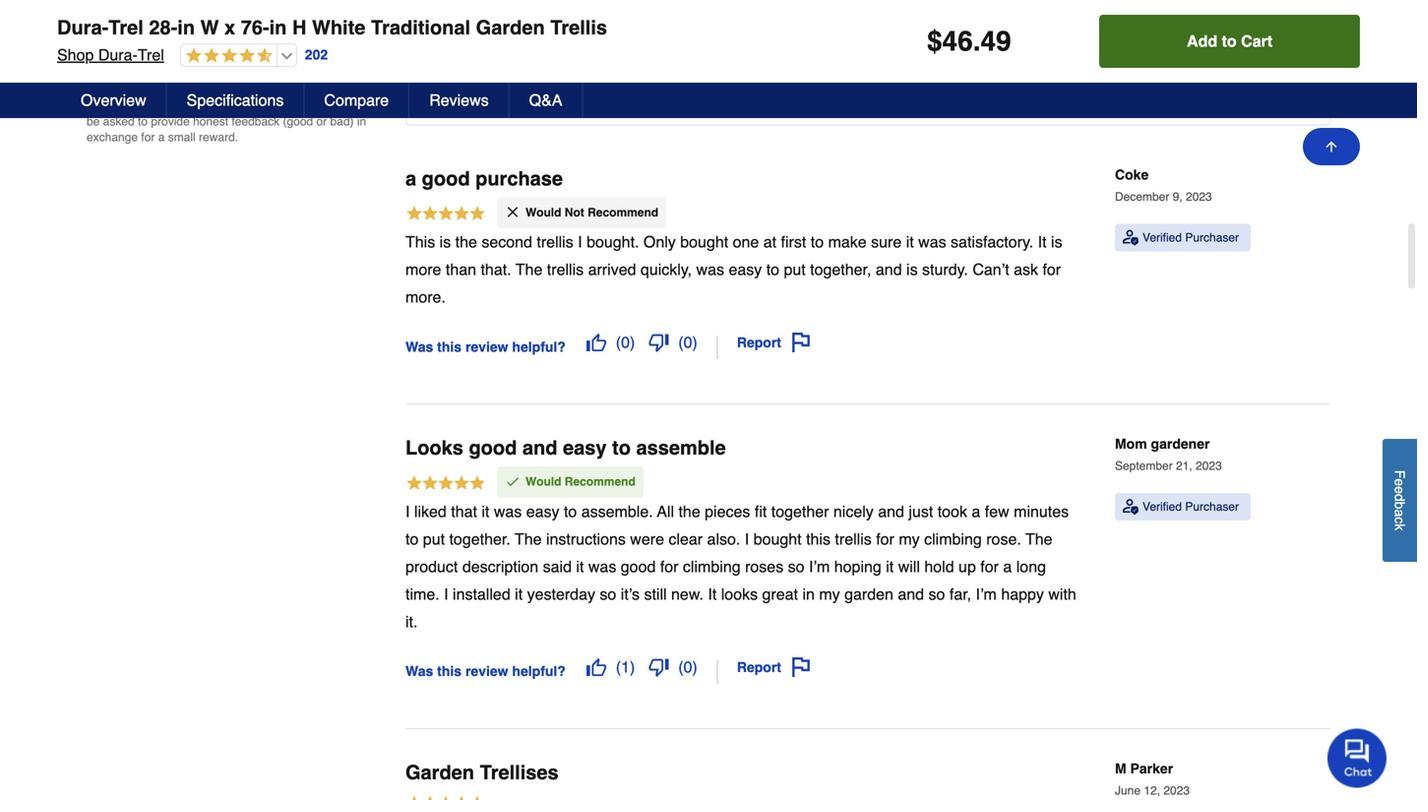 Task type: describe. For each thing, give the bounding box(es) containing it.
parker
[[1131, 761, 1174, 777]]

( 1 )
[[616, 658, 635, 676]]

i right time.
[[444, 585, 449, 603]]

can't
[[973, 261, 1010, 279]]

shop
[[57, 46, 94, 64]]

2 horizontal spatial so
[[929, 585, 946, 603]]

arrow up image
[[1324, 139, 1340, 155]]

in left w
[[178, 16, 195, 39]]

report button for looks good and easy to assemble
[[730, 651, 818, 684]]

in inside i liked that it was easy to assemble.  all the pieces fit together nicely and just took a few minutes to put together.  the instructions were clear also. i bought this trellis for my climbing rose. the product description said it was good for climbing roses so i'm hoping it will hold up for a long time.  i installed it yesterday so it's still new.  it looks great in my garden and so far, i'm happy with it.
[[803, 585, 815, 603]]

good for looks
[[469, 437, 517, 460]]

a down may
[[196, 99, 202, 113]]

provide
[[151, 115, 190, 129]]

0 vertical spatial garden
[[476, 16, 545, 39]]

the down minutes
[[1026, 530, 1053, 548]]

garden
[[845, 585, 894, 603]]

2 e from the top
[[1393, 486, 1409, 494]]

sure
[[872, 233, 902, 251]]

5 stars image for looks
[[406, 474, 486, 495]]

21,
[[1177, 460, 1193, 473]]

this
[[406, 233, 435, 251]]

arrived
[[588, 261, 637, 279]]

small
[[168, 130, 196, 144]]

2 horizontal spatial is
[[1052, 233, 1063, 251]]

the average rating may include incentivized reviews that are labeled with a badge. select customers might be asked to provide honest feedback (good or bad) in exchange for a small reward.
[[87, 83, 368, 144]]

price
[[929, 71, 965, 89]]

put inside this is the second trellis i bought. only bought one at first to make sure it was satisfactory. it is more than that. the trellis arrived quickly, was easy to put together, and is sturdy. can't ask for more.
[[784, 261, 806, 279]]

f
[[1393, 470, 1409, 479]]

flag image
[[792, 658, 811, 677]]

clear
[[669, 530, 703, 548]]

long
[[1017, 558, 1047, 576]]

it.
[[406, 613, 418, 631]]

2023 for gardener
[[1196, 460, 1223, 473]]

0 horizontal spatial climbing
[[683, 558, 741, 576]]

i down looks
[[406, 503, 410, 521]]

) for thumb up icon
[[630, 334, 635, 352]]

be
[[87, 115, 100, 129]]

good for a
[[422, 167, 470, 190]]

it right said
[[576, 558, 584, 576]]

the inside the average rating may include incentivized reviews that are labeled with a badge. select customers might be asked to provide honest feedback (good or bad) in exchange for a small reward.
[[87, 83, 107, 97]]

purchaser for a good purchase
[[1186, 231, 1240, 245]]

to inside the average rating may include incentivized reviews that are labeled with a badge. select customers might be asked to provide honest feedback (good or bad) in exchange for a small reward.
[[138, 115, 148, 129]]

quickly,
[[641, 261, 692, 279]]

$ 46 . 49
[[927, 26, 1012, 57]]

also.
[[708, 530, 741, 548]]

at
[[764, 233, 777, 251]]

( 0 ) for a good purchase
[[679, 334, 698, 352]]

was this review helpful? for and
[[406, 664, 566, 679]]

would recommend
[[526, 475, 636, 489]]

0 vertical spatial dura-
[[57, 16, 109, 39]]

%
[[142, 29, 156, 47]]

purchase
[[476, 167, 563, 190]]

review for and
[[466, 664, 509, 679]]

1 vertical spatial easy
[[563, 437, 607, 460]]

and inside this is the second trellis i bought. only bought one at first to make sure it was satisfactory. it is more than that. the trellis arrived quickly, was easy to put together, and is sturdy. can't ask for more.
[[876, 261, 902, 279]]

5 stars image for garden
[[406, 795, 486, 800]]

reward.
[[199, 130, 238, 144]]

and left just at the bottom of the page
[[879, 503, 905, 521]]

september
[[1116, 460, 1173, 473]]

specifications button
[[167, 83, 305, 118]]

k
[[1393, 524, 1409, 531]]

this down more.
[[437, 339, 462, 355]]

the up description
[[515, 530, 542, 548]]

asked
[[103, 115, 135, 129]]

) for thumb down image
[[693, 334, 698, 352]]

a left "few"
[[972, 503, 981, 521]]

it inside i liked that it was easy to assemble.  all the pieces fit together nicely and just took a few minutes to put together.  the instructions were clear also. i bought this trellis for my climbing rose. the product description said it was good for climbing roses so i'm hoping it will hold up for a long time.  i installed it yesterday so it's still new.  it looks great in my garden and so far, i'm happy with it.
[[708, 585, 717, 603]]

and down the "will"
[[898, 585, 925, 603]]

4.6 stars image
[[181, 47, 273, 65]]

ask
[[1014, 261, 1039, 279]]

2023 inside coke december 9, 2023
[[1186, 190, 1213, 204]]

report for a good purchase
[[737, 335, 782, 351]]

it left the "will"
[[886, 558, 894, 576]]

review for purchase
[[466, 339, 509, 355]]

76-
[[241, 16, 269, 39]]

customer liked
[[462, 74, 567, 93]]

1 vertical spatial garden
[[406, 762, 475, 784]]

badge.
[[206, 99, 242, 113]]

0 vertical spatial trellis
[[537, 233, 574, 251]]

with inside i liked that it was easy to assemble.  all the pieces fit together nicely and just took a few minutes to put together.  the instructions were clear also. i bought this trellis for my climbing rose. the product description said it was good for climbing roses so i'm hoping it will hold up for a long time.  i installed it yesterday so it's still new.  it looks great in my garden and so far, i'm happy with it.
[[1049, 585, 1077, 603]]

1 horizontal spatial my
[[899, 530, 920, 548]]

9,
[[1173, 190, 1183, 204]]

yesterday
[[527, 585, 596, 603]]

flag image
[[792, 333, 811, 353]]

1
[[621, 658, 630, 676]]

to up time.
[[406, 530, 419, 548]]

satisfactory.
[[951, 233, 1034, 251]]

for up still
[[660, 558, 679, 576]]

installed
[[453, 585, 511, 603]]

assemble.
[[582, 503, 653, 521]]

satisfaction
[[814, 71, 895, 89]]

customer for customer sentiment
[[426, 29, 500, 47]]

verified for a good purchase
[[1143, 231, 1183, 245]]

0 for looks good and easy to assemble
[[684, 658, 693, 676]]

compare button
[[305, 83, 410, 118]]

report for looks good and easy to assemble
[[737, 660, 782, 675]]

easy inside i liked that it was easy to assemble.  all the pieces fit together nicely and just took a few minutes to put together.  the instructions were clear also. i bought this trellis for my climbing rose. the product description said it was good for climbing roses so i'm hoping it will hold up for a long time.  i installed it yesterday so it's still new.  it looks great in my garden and so far, i'm happy with it.
[[526, 503, 560, 521]]

thumb down image
[[649, 333, 669, 353]]

0 right thumb up icon
[[621, 334, 630, 352]]

white
[[312, 16, 366, 39]]

was down instructions
[[589, 558, 617, 576]]

49
[[981, 26, 1012, 57]]

pieces
[[705, 503, 751, 521]]

this is the second trellis i bought. only bought one at first to make sure it was satisfactory. it is more than that. the trellis arrived quickly, was easy to put together, and is sturdy. can't ask for more.
[[406, 233, 1063, 306]]

for inside this is the second trellis i bought. only bought one at first to make sure it was satisfactory. it is more than that. the trellis arrived quickly, was easy to put together, and is sturdy. can't ask for more.
[[1043, 261, 1062, 279]]

together.
[[449, 530, 511, 548]]

this inside i liked that it was easy to assemble.  all the pieces fit together nicely and just took a few minutes to put together.  the instructions were clear also. i bought this trellis for my climbing rose. the product description said it was good for climbing roses so i'm hoping it will hold up for a long time.  i installed it yesterday so it's still new.  it looks great in my garden and so far, i'm happy with it.
[[806, 530, 831, 548]]

f e e d b a c k
[[1393, 470, 1409, 531]]

to down would recommend
[[564, 503, 577, 521]]

customers
[[281, 99, 336, 113]]

verified purchaser for a good purchase
[[1143, 231, 1240, 245]]

time.
[[406, 585, 440, 603]]

( 0 ) for looks good and easy to assemble
[[679, 658, 698, 676]]

0 horizontal spatial so
[[600, 585, 617, 603]]

was for looks
[[406, 664, 434, 679]]

labeled
[[130, 99, 168, 113]]

0 horizontal spatial i'm
[[809, 558, 830, 576]]

overview
[[81, 91, 146, 109]]

add
[[1187, 32, 1218, 50]]

incentivized
[[255, 83, 317, 97]]

add to cart
[[1187, 32, 1273, 50]]

the inside i liked that it was easy to assemble.  all the pieces fit together nicely and just took a few minutes to put together.  the instructions were clear also. i bought this trellis for my climbing rose. the product description said it was good for climbing roses so i'm hoping it will hold up for a long time.  i installed it yesterday so it's still new.  it looks great in my garden and so far, i'm happy with it.
[[679, 503, 701, 521]]

thumb down image
[[649, 658, 669, 677]]

bought inside i liked that it was easy to assemble.  all the pieces fit together nicely and just took a few minutes to put together.  the instructions were clear also. i bought this trellis for my climbing rose. the product description said it was good for climbing roses so i'm hoping it will hold up for a long time.  i installed it yesterday so it's still new.  it looks great in my garden and so far, i'm happy with it.
[[754, 530, 802, 548]]

c
[[1393, 517, 1409, 524]]

trellis inside i liked that it was easy to assemble.  all the pieces fit together nicely and just took a few minutes to put together.  the instructions were clear also. i bought this trellis for my climbing rose. the product description said it was good for climbing roses so i'm hoping it will hold up for a long time.  i installed it yesterday so it's still new.  it looks great in my garden and so far, i'm happy with it.
[[835, 530, 872, 548]]

were
[[630, 530, 665, 548]]

far,
[[950, 585, 972, 603]]

that.
[[481, 261, 512, 279]]

m
[[1116, 761, 1127, 777]]

was right quickly,
[[697, 261, 725, 279]]

put inside i liked that it was easy to assemble.  all the pieces fit together nicely and just took a few minutes to put together.  the instructions were clear also. i bought this trellis for my climbing rose. the product description said it was good for climbing roses so i'm hoping it will hold up for a long time.  i installed it yesterday so it's still new.  it looks great in my garden and so far, i'm happy with it.
[[423, 530, 445, 548]]

for up hoping at right bottom
[[877, 530, 895, 548]]

to up would recommend
[[612, 437, 631, 460]]

it up together.
[[482, 503, 490, 521]]

make
[[829, 233, 867, 251]]

trellis
[[551, 16, 608, 39]]

w
[[200, 16, 219, 39]]

gardener
[[1152, 436, 1211, 452]]

product inside i liked that it was easy to assemble.  all the pieces fit together nicely and just took a few minutes to put together.  the instructions were clear also. i bought this trellis for my climbing rose. the product description said it was good for climbing roses so i'm hoping it will hold up for a long time.  i installed it yesterday so it's still new.  it looks great in my garden and so far, i'm happy with it.
[[406, 558, 458, 576]]

and up would recommend
[[523, 437, 558, 460]]

thumb up image
[[587, 333, 606, 353]]

december
[[1116, 190, 1170, 204]]

average
[[110, 83, 153, 97]]

i right also.
[[745, 530, 750, 548]]

looks
[[406, 437, 464, 460]]

was up sturdy. on the right top
[[919, 233, 947, 251]]

( for thumb down image
[[679, 334, 684, 352]]

for inside the average rating may include incentivized reviews that are labeled with a badge. select customers might be asked to provide honest feedback (good or bad) in exchange for a small reward.
[[141, 130, 155, 144]]

was down checkmark icon
[[494, 503, 522, 521]]

it's
[[621, 585, 640, 603]]

q&a
[[529, 91, 563, 109]]

specifications
[[187, 91, 284, 109]]

shop dura-trel
[[57, 46, 164, 64]]

93
[[125, 29, 142, 47]]

great
[[763, 585, 799, 603]]



Task type: vqa. For each thing, say whether or not it's contained in the screenshot.
the f
yes



Task type: locate. For each thing, give the bounding box(es) containing it.
1 horizontal spatial thumb up image
[[587, 658, 606, 677]]

0 vertical spatial report
[[737, 335, 782, 351]]

1 horizontal spatial climbing
[[925, 530, 982, 548]]

1 vertical spatial verified purchaser icon image
[[1123, 499, 1139, 515]]

1 5 stars image from the top
[[406, 205, 486, 226]]

climbing
[[925, 530, 982, 548], [683, 558, 741, 576]]

was for a
[[406, 339, 434, 355]]

verified down 9,
[[1143, 231, 1183, 245]]

1 vertical spatial customer
[[462, 74, 530, 93]]

to right first
[[811, 233, 824, 251]]

x
[[225, 16, 235, 39]]

) left thumb down image
[[630, 334, 635, 352]]

the inside this is the second trellis i bought. only bought one at first to make sure it was satisfactory. it is more than that. the trellis arrived quickly, was easy to put together, and is sturdy. can't ask for more.
[[516, 261, 543, 279]]

1 horizontal spatial put
[[784, 261, 806, 279]]

dura-trel 28-in w x 76-in h white traditional garden trellis
[[57, 16, 608, 39]]

with right the happy
[[1049, 585, 1077, 603]]

so
[[788, 558, 805, 576], [600, 585, 617, 603], [929, 585, 946, 603]]

2 vertical spatial trellis
[[835, 530, 872, 548]]

1 would from the top
[[526, 206, 562, 220]]

bought.
[[587, 233, 639, 251]]

easy inside this is the second trellis i bought. only bought one at first to make sure it was satisfactory. it is more than that. the trellis arrived quickly, was easy to put together, and is sturdy. can't ask for more.
[[729, 261, 762, 279]]

the right all
[[679, 503, 701, 521]]

0 vertical spatial recommend
[[161, 29, 250, 47]]

was this review helpful? down more.
[[406, 339, 566, 355]]

2 purchaser from the top
[[1186, 500, 1240, 514]]

or
[[317, 115, 327, 129]]

2 verified from the top
[[1143, 500, 1183, 514]]

trellis down nicely
[[835, 530, 872, 548]]

1 vertical spatial 5 stars image
[[406, 474, 486, 495]]

product
[[283, 29, 336, 47], [406, 558, 458, 576]]

verified purchaser for looks good and easy to assemble
[[1143, 500, 1240, 514]]

2 report button from the top
[[730, 651, 818, 684]]

and down sure
[[876, 261, 902, 279]]

i down not
[[578, 233, 583, 251]]

0 vertical spatial my
[[899, 530, 920, 548]]

1 e from the top
[[1393, 479, 1409, 486]]

thumb up image for customer liked
[[436, 73, 452, 89]]

3 5 stars image from the top
[[406, 795, 486, 800]]

1 horizontal spatial is
[[907, 261, 918, 279]]

( for thumb down icon
[[679, 658, 684, 676]]

2 report from the top
[[737, 660, 782, 675]]

checkmark image
[[505, 474, 521, 490]]

2023 for parker
[[1164, 784, 1190, 798]]

0 vertical spatial easy
[[729, 261, 762, 279]]

exchange
[[87, 130, 138, 144]]

may
[[189, 83, 211, 97]]

setup
[[739, 71, 780, 89]]

more.
[[406, 288, 446, 306]]

1 vertical spatial climbing
[[683, 558, 741, 576]]

recommend for %
[[161, 29, 250, 47]]

helpful?
[[512, 339, 566, 355], [512, 664, 566, 679]]

this down time.
[[437, 664, 462, 679]]

1 horizontal spatial product
[[406, 558, 458, 576]]

0 vertical spatial verified purchaser
[[1143, 231, 1240, 245]]

0 horizontal spatial liked
[[414, 503, 447, 521]]

put left together.
[[423, 530, 445, 548]]

0 horizontal spatial thumb up image
[[436, 73, 452, 89]]

i'm left hoping at right bottom
[[809, 558, 830, 576]]

liked for customer
[[534, 74, 567, 93]]

0 vertical spatial trel
[[109, 16, 144, 39]]

climbing down also.
[[683, 558, 741, 576]]

sentiment
[[504, 29, 580, 47]]

trellis left the arrived
[[547, 261, 584, 279]]

report button down this is the second trellis i bought. only bought one at first to make sure it was satisfactory. it is more than that. the trellis arrived quickly, was easy to put together, and is sturdy. can't ask for more. on the top of the page
[[730, 326, 818, 360]]

feedback
[[232, 115, 280, 129]]

verified purchaser
[[1143, 231, 1240, 245], [1143, 500, 1240, 514]]

verified purchaser icon image
[[1123, 230, 1139, 246], [1123, 499, 1139, 515]]

liked for i
[[414, 503, 447, 521]]

2 horizontal spatial easy
[[729, 261, 762, 279]]

thumb up image for (
[[587, 658, 606, 677]]

(good
[[283, 115, 313, 129]]

.
[[973, 26, 981, 57]]

2023 right 9,
[[1186, 190, 1213, 204]]

0 horizontal spatial product
[[283, 29, 336, 47]]

1 vertical spatial that
[[451, 503, 477, 521]]

with inside the average rating may include incentivized reviews that are labeled with a badge. select customers might be asked to provide honest feedback (good or bad) in exchange for a small reward.
[[171, 99, 192, 113]]

it inside this is the second trellis i bought. only bought one at first to make sure it was satisfactory. it is more than that. the trellis arrived quickly, was easy to put together, and is sturdy. can't ask for more.
[[1038, 233, 1047, 251]]

garden up customer liked
[[476, 16, 545, 39]]

1 horizontal spatial bought
[[754, 530, 802, 548]]

good
[[422, 167, 470, 190], [469, 437, 517, 460], [621, 558, 656, 576]]

1 vertical spatial verified
[[1143, 500, 1183, 514]]

that inside the average rating may include incentivized reviews that are labeled with a badge. select customers might be asked to provide honest feedback (good or bad) in exchange for a small reward.
[[87, 99, 106, 113]]

the inside this is the second trellis i bought. only bought one at first to make sure it was satisfactory. it is more than that. the trellis arrived quickly, was easy to put together, and is sturdy. can't ask for more.
[[456, 233, 477, 251]]

0 horizontal spatial that
[[87, 99, 106, 113]]

product up 202
[[283, 29, 336, 47]]

a left long
[[1004, 558, 1012, 576]]

0 horizontal spatial my
[[820, 585, 841, 603]]

report left flag image
[[737, 660, 782, 675]]

a down provide at the top of the page
[[158, 130, 165, 144]]

0 vertical spatial the
[[456, 233, 477, 251]]

bought inside this is the second trellis i bought. only bought one at first to make sure it was satisfactory. it is more than that. the trellis arrived quickly, was easy to put together, and is sturdy. can't ask for more.
[[681, 233, 729, 251]]

happy
[[1002, 585, 1045, 603]]

purchaser for looks good and easy to assemble
[[1186, 500, 1240, 514]]

1 vertical spatial liked
[[414, 503, 447, 521]]

( 0 ) right thumb down icon
[[679, 658, 698, 676]]

dura-
[[57, 16, 109, 39], [98, 46, 138, 64]]

verified purchaser icon image down september
[[1123, 499, 1139, 515]]

good up checkmark icon
[[469, 437, 517, 460]]

0 vertical spatial put
[[784, 261, 806, 279]]

1 vertical spatial product
[[406, 558, 458, 576]]

verified
[[1143, 231, 1183, 245], [1143, 500, 1183, 514]]

i inside this is the second trellis i bought. only bought one at first to make sure it was satisfactory. it is more than that. the trellis arrived quickly, was easy to put together, and is sturdy. can't ask for more.
[[578, 233, 583, 251]]

1 horizontal spatial garden
[[476, 16, 545, 39]]

0 vertical spatial 2023
[[1186, 190, 1213, 204]]

1 vertical spatial my
[[820, 585, 841, 603]]

0 horizontal spatial bought
[[681, 233, 729, 251]]

to right add in the top of the page
[[1223, 32, 1237, 50]]

1 vertical spatial trel
[[138, 46, 164, 64]]

would for purchase
[[526, 206, 562, 220]]

0 for a good purchase
[[684, 334, 693, 352]]

28-
[[149, 16, 178, 39]]

hold
[[925, 558, 955, 576]]

would right close icon
[[526, 206, 562, 220]]

was down 'it.'
[[406, 664, 434, 679]]

put down first
[[784, 261, 806, 279]]

i'm
[[809, 558, 830, 576], [976, 585, 997, 603]]

1 vertical spatial put
[[423, 530, 445, 548]]

1 vertical spatial review
[[466, 664, 509, 679]]

2 helpful? from the top
[[512, 664, 566, 679]]

that up together.
[[451, 503, 477, 521]]

2 would from the top
[[526, 475, 562, 489]]

0 vertical spatial review
[[466, 339, 509, 355]]

1 horizontal spatial i'm
[[976, 585, 997, 603]]

1 was from the top
[[406, 339, 434, 355]]

new.
[[672, 585, 704, 603]]

compare
[[324, 91, 389, 109]]

verified purchaser icon image for a good purchase
[[1123, 230, 1139, 246]]

a up "this" in the left top of the page
[[406, 167, 417, 190]]

is left sturdy. on the right top
[[907, 261, 918, 279]]

together,
[[811, 261, 872, 279]]

1 vertical spatial the
[[679, 503, 701, 521]]

might
[[339, 99, 368, 113]]

0 horizontal spatial is
[[440, 233, 451, 251]]

46
[[943, 26, 973, 57]]

in left h
[[269, 16, 287, 39]]

recommend up bought.
[[588, 206, 659, 220]]

looks
[[721, 585, 758, 603]]

( 0 ) right thumb up icon
[[616, 334, 635, 352]]

1 horizontal spatial liked
[[534, 74, 567, 93]]

verified purchaser down 9,
[[1143, 231, 1240, 245]]

2 was from the top
[[406, 664, 434, 679]]

2 vertical spatial 5 stars image
[[406, 795, 486, 800]]

good up "it's"
[[621, 558, 656, 576]]

1 vertical spatial verified purchaser
[[1143, 500, 1240, 514]]

e up b
[[1393, 486, 1409, 494]]

0 vertical spatial helpful?
[[512, 339, 566, 355]]

sturdy
[[660, 71, 706, 89]]

was this review helpful? down installed on the left
[[406, 664, 566, 679]]

1 vertical spatial it
[[708, 585, 717, 603]]

1 report button from the top
[[730, 326, 818, 360]]

m parker june 12, 2023
[[1116, 761, 1190, 798]]

( 0 )
[[616, 334, 635, 352], [679, 334, 698, 352], [679, 658, 698, 676]]

helpful? for purchase
[[512, 339, 566, 355]]

1 purchaser from the top
[[1186, 231, 1240, 245]]

that inside i liked that it was easy to assemble.  all the pieces fit together nicely and just took a few minutes to put together.  the instructions were clear also. i bought this trellis for my climbing rose. the product description said it was good for climbing roses so i'm hoping it will hold up for a long time.  i installed it yesterday so it's still new.  it looks great in my garden and so far, i'm happy with it.
[[451, 503, 477, 521]]

garden trellises
[[406, 762, 559, 784]]

1 vertical spatial bought
[[754, 530, 802, 548]]

2 vertical spatial recommend
[[565, 475, 636, 489]]

in inside the average rating may include incentivized reviews that are labeled with a badge. select customers might be asked to provide honest feedback (good or bad) in exchange for a small reward.
[[357, 115, 366, 129]]

liked down sentiment
[[534, 74, 567, 93]]

review down that.
[[466, 339, 509, 355]]

all
[[657, 503, 674, 521]]

2023 inside mom gardener september 21, 2023
[[1196, 460, 1223, 473]]

0 right thumb down image
[[684, 334, 693, 352]]

5 stars image for a
[[406, 205, 486, 226]]

rating
[[156, 83, 186, 97]]

coke december 9, 2023
[[1116, 167, 1213, 204]]

cart
[[1242, 32, 1273, 50]]

1 verified purchaser icon image from the top
[[1123, 230, 1139, 246]]

0 vertical spatial product
[[283, 29, 336, 47]]

my up the "will"
[[899, 530, 920, 548]]

would
[[526, 206, 562, 220], [526, 475, 562, 489]]

instructions
[[546, 530, 626, 548]]

1 vertical spatial i'm
[[976, 585, 997, 603]]

0 vertical spatial climbing
[[925, 530, 982, 548]]

1 verified purchaser from the top
[[1143, 231, 1240, 245]]

0 vertical spatial thumb up image
[[436, 73, 452, 89]]

0 vertical spatial it
[[1038, 233, 1047, 251]]

that up be
[[87, 99, 106, 113]]

it down description
[[515, 585, 523, 603]]

1 vertical spatial recommend
[[588, 206, 659, 220]]

hoping
[[835, 558, 882, 576]]

customer down customer sentiment
[[462, 74, 530, 93]]

0 vertical spatial i'm
[[809, 558, 830, 576]]

trellises
[[480, 762, 559, 784]]

was down more.
[[406, 339, 434, 355]]

b
[[1393, 502, 1409, 509]]

0 vertical spatial liked
[[534, 74, 567, 93]]

0 horizontal spatial it
[[708, 585, 717, 603]]

5 stars image
[[406, 205, 486, 226], [406, 474, 486, 495], [406, 795, 486, 800]]

to down the labeled
[[138, 115, 148, 129]]

my left garden
[[820, 585, 841, 603]]

that
[[87, 99, 106, 113], [451, 503, 477, 521]]

it inside this is the second trellis i bought. only bought one at first to make sure it was satisfactory. it is more than that. the trellis arrived quickly, was easy to put together, and is sturdy. can't ask for more.
[[907, 233, 914, 251]]

bought
[[681, 233, 729, 251], [754, 530, 802, 548]]

it right sure
[[907, 233, 914, 251]]

customer up the reviews
[[426, 29, 500, 47]]

thumb up image
[[436, 73, 452, 89], [587, 658, 606, 677]]

) right thumb down image
[[693, 334, 698, 352]]

put
[[784, 261, 806, 279], [423, 530, 445, 548]]

said
[[543, 558, 572, 576]]

1 vertical spatial thumb up image
[[587, 658, 606, 677]]

was this review helpful? for purchase
[[406, 339, 566, 355]]

to inside button
[[1223, 32, 1237, 50]]

verified purchaser down 21,
[[1143, 500, 1240, 514]]

( 0 ) right thumb down image
[[679, 334, 698, 352]]

liked down looks
[[414, 503, 447, 521]]

recommend
[[161, 29, 250, 47], [588, 206, 659, 220], [565, 475, 636, 489]]

review
[[466, 339, 509, 355], [466, 664, 509, 679]]

mom gardener september 21, 2023
[[1116, 436, 1223, 473]]

bought left one at the top right
[[681, 233, 729, 251]]

helpful? for and
[[512, 664, 566, 679]]

few
[[985, 503, 1010, 521]]

first
[[781, 233, 807, 251]]

the up than
[[456, 233, 477, 251]]

0 horizontal spatial put
[[423, 530, 445, 548]]

i
[[578, 233, 583, 251], [406, 503, 410, 521], [745, 530, 750, 548], [444, 585, 449, 603]]

1 vertical spatial trellis
[[547, 261, 584, 279]]

purchaser
[[1186, 231, 1240, 245], [1186, 500, 1240, 514]]

customer for customer liked
[[462, 74, 530, 93]]

2 review from the top
[[466, 664, 509, 679]]

0 vertical spatial was
[[406, 339, 434, 355]]

assemble
[[637, 437, 726, 460]]

1 report from the top
[[737, 335, 782, 351]]

2 verified purchaser from the top
[[1143, 500, 1240, 514]]

purchaser down 21,
[[1186, 500, 1240, 514]]

1 vertical spatial purchaser
[[1186, 500, 1240, 514]]

recommend up assemble.
[[565, 475, 636, 489]]

this left h
[[254, 29, 279, 47]]

1 horizontal spatial easy
[[563, 437, 607, 460]]

0 vertical spatial customer
[[426, 29, 500, 47]]

with down rating
[[171, 99, 192, 113]]

0 vertical spatial verified purchaser icon image
[[1123, 230, 1139, 246]]

one
[[733, 233, 759, 251]]

202
[[305, 47, 328, 63]]

0 vertical spatial good
[[422, 167, 470, 190]]

0 horizontal spatial garden
[[406, 762, 475, 784]]

0 right thumb down icon
[[684, 658, 693, 676]]

good inside i liked that it was easy to assemble.  all the pieces fit together nicely and just took a few minutes to put together.  the instructions were clear also. i bought this trellis for my climbing rose. the product description said it was good for climbing roses so i'm hoping it will hold up for a long time.  i installed it yesterday so it's still new.  it looks great in my garden and so far, i'm happy with it.
[[621, 558, 656, 576]]

2 vertical spatial good
[[621, 558, 656, 576]]

5 stars image up "this" in the left top of the page
[[406, 205, 486, 226]]

traditional
[[371, 16, 471, 39]]

0 vertical spatial report button
[[730, 326, 818, 360]]

0 vertical spatial would
[[526, 206, 562, 220]]

( for thumb up icon
[[616, 334, 621, 352]]

overview button
[[61, 83, 167, 118]]

0 vertical spatial that
[[87, 99, 106, 113]]

helpful? down yesterday
[[512, 664, 566, 679]]

verified purchaser icon image for looks good and easy to assemble
[[1123, 499, 1139, 515]]

review down installed on the left
[[466, 664, 509, 679]]

for right ask
[[1043, 261, 1062, 279]]

0 vertical spatial purchaser
[[1186, 231, 1240, 245]]

0 vertical spatial bought
[[681, 233, 729, 251]]

1 vertical spatial dura-
[[98, 46, 138, 64]]

0 vertical spatial was this review helpful?
[[406, 339, 566, 355]]

5 stars image down garden trellises
[[406, 795, 486, 800]]

helpful? left thumb up icon
[[512, 339, 566, 355]]

trel down 28-
[[138, 46, 164, 64]]

thumb up image up the reviews
[[436, 73, 452, 89]]

1 vertical spatial with
[[1049, 585, 1077, 603]]

1 vertical spatial was this review helpful?
[[406, 664, 566, 679]]

verified for looks good and easy to assemble
[[1143, 500, 1183, 514]]

appearance button
[[985, 64, 1096, 97]]

appearance
[[998, 71, 1083, 89]]

minutes
[[1014, 503, 1069, 521]]

) for ( thumb up image
[[630, 658, 635, 676]]

2 verified purchaser icon image from the top
[[1123, 499, 1139, 515]]

1 vertical spatial 2023
[[1196, 460, 1223, 473]]

2023 inside m parker june 12, 2023
[[1164, 784, 1190, 798]]

chat invite button image
[[1328, 728, 1388, 788]]

93 % recommend this product
[[125, 29, 336, 47]]

0 horizontal spatial easy
[[526, 503, 560, 521]]

a good purchase
[[406, 167, 563, 190]]

for down provide at the top of the page
[[141, 130, 155, 144]]

is right satisfactory.
[[1052, 233, 1063, 251]]

is
[[440, 233, 451, 251], [1052, 233, 1063, 251], [907, 261, 918, 279]]

trel up shop dura-trel
[[109, 16, 144, 39]]

close image
[[505, 205, 521, 220]]

for right "up"
[[981, 558, 999, 576]]

and
[[876, 261, 902, 279], [523, 437, 558, 460], [879, 503, 905, 521], [898, 585, 925, 603]]

) for thumb down icon
[[693, 658, 698, 676]]

liked inside i liked that it was easy to assemble.  all the pieces fit together nicely and just took a few minutes to put together.  the instructions were clear also. i bought this trellis for my climbing rose. the product description said it was good for climbing roses so i'm hoping it will hold up for a long time.  i installed it yesterday so it's still new.  it looks great in my garden and so far, i'm happy with it.
[[414, 503, 447, 521]]

would not recommend
[[526, 206, 659, 220]]

include
[[215, 83, 252, 97]]

1 helpful? from the top
[[512, 339, 566, 355]]

the up be
[[87, 83, 107, 97]]

2023 right the "12,"
[[1164, 784, 1190, 798]]

the
[[456, 233, 477, 251], [679, 503, 701, 521]]

took
[[938, 503, 968, 521]]

0 vertical spatial 5 stars image
[[406, 205, 486, 226]]

would for and
[[526, 475, 562, 489]]

verified purchaser icon image down december
[[1123, 230, 1139, 246]]

0 vertical spatial verified
[[1143, 231, 1183, 245]]

nicely
[[834, 503, 874, 521]]

2 5 stars image from the top
[[406, 474, 486, 495]]

d
[[1393, 494, 1409, 502]]

this down 'together'
[[806, 530, 831, 548]]

1 vertical spatial was
[[406, 664, 434, 679]]

h
[[292, 16, 307, 39]]

1 horizontal spatial so
[[788, 558, 805, 576]]

thumb up image left 1
[[587, 658, 606, 677]]

recommend for not
[[588, 206, 659, 220]]

2 vertical spatial easy
[[526, 503, 560, 521]]

1 vertical spatial would
[[526, 475, 562, 489]]

1 review from the top
[[466, 339, 509, 355]]

1 horizontal spatial it
[[1038, 233, 1047, 251]]

it right new.
[[708, 585, 717, 603]]

1 verified from the top
[[1143, 231, 1183, 245]]

customer
[[426, 29, 500, 47], [462, 74, 530, 93]]

recommend up "4.6 stars" image
[[161, 29, 250, 47]]

2 vertical spatial 2023
[[1164, 784, 1190, 798]]

0 horizontal spatial the
[[456, 233, 477, 251]]

reviews
[[320, 83, 361, 97]]

( for ( thumb up image
[[616, 658, 621, 676]]

a inside button
[[1393, 509, 1409, 517]]

1 vertical spatial helpful?
[[512, 664, 566, 679]]

1 vertical spatial report
[[737, 660, 782, 675]]

mom
[[1116, 436, 1148, 452]]

still
[[644, 585, 667, 603]]

2 was this review helpful? from the top
[[406, 664, 566, 679]]

1 horizontal spatial with
[[1049, 585, 1077, 603]]

1 was this review helpful? from the top
[[406, 339, 566, 355]]

to down at
[[767, 261, 780, 279]]

e up d
[[1393, 479, 1409, 486]]

report button for a good purchase
[[730, 326, 818, 360]]

( right thumb up icon
[[616, 334, 621, 352]]

the
[[87, 83, 107, 97], [516, 261, 543, 279], [515, 530, 542, 548], [1026, 530, 1053, 548]]

looks good and easy to assemble
[[406, 437, 726, 460]]



